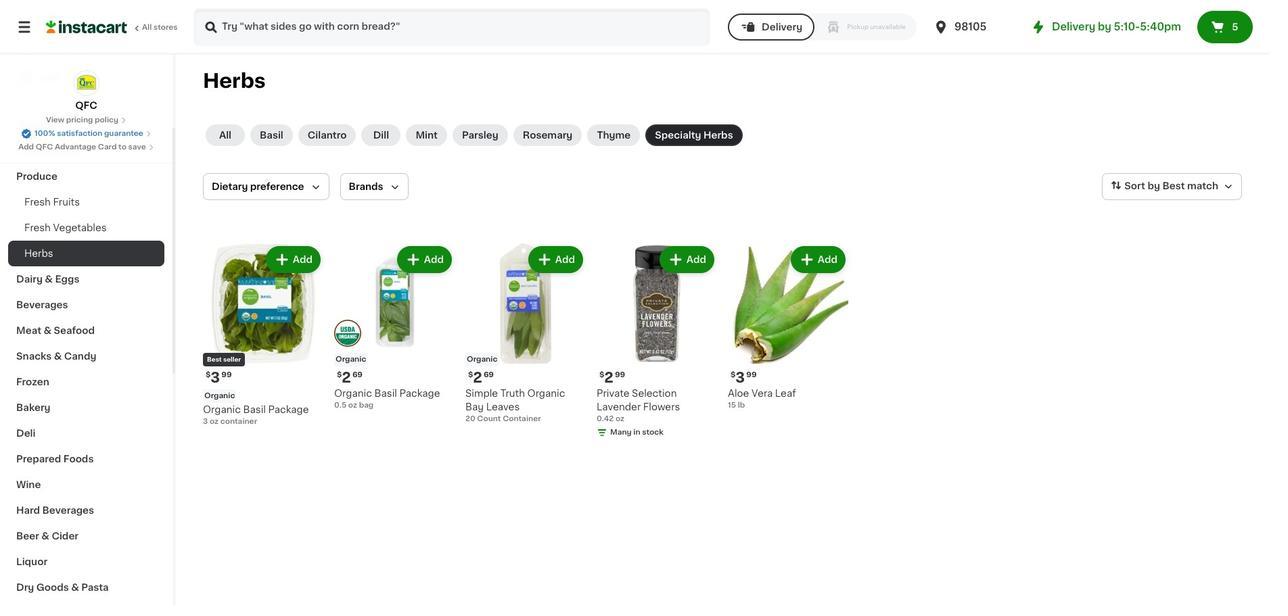 Task type: vqa. For each thing, say whether or not it's contained in the screenshot.
satisfaction
yes



Task type: describe. For each thing, give the bounding box(es) containing it.
delivery for delivery by 5:10-5:40pm
[[1052, 22, 1095, 32]]

98105
[[954, 22, 987, 32]]

service type group
[[728, 14, 917, 41]]

meat
[[16, 326, 41, 336]]

add for 0.5
[[424, 255, 444, 264]]

oz for organic basil package 3 oz container
[[210, 418, 219, 425]]

aloe vera leaf 15 lb
[[728, 389, 796, 409]]

deli link
[[8, 421, 164, 446]]

1 $ 3 99 from the left
[[206, 371, 232, 385]]

lists link
[[8, 64, 164, 91]]

thyme
[[597, 131, 631, 140]]

thanksgiving link
[[8, 138, 164, 164]]

meat & seafood link
[[8, 318, 164, 344]]

parsley link
[[453, 124, 508, 146]]

aloe
[[728, 389, 749, 398]]

$ for simple truth organic bay leaves
[[468, 371, 473, 379]]

herbs inside "link"
[[24, 249, 53, 258]]

recipes
[[16, 120, 56, 130]]

2 for organic
[[342, 371, 351, 385]]

instacart logo image
[[46, 19, 127, 35]]

69 for simple
[[484, 371, 494, 379]]

beer
[[16, 532, 39, 541]]

flowers
[[643, 402, 680, 412]]

simple truth organic bay leaves 20 count container
[[465, 389, 565, 423]]

it
[[59, 45, 66, 55]]

add qfc advantage card to save link
[[18, 142, 154, 153]]

0 vertical spatial beverages
[[16, 300, 68, 310]]

cider
[[52, 532, 78, 541]]

100%
[[35, 130, 55, 137]]

buy it again
[[38, 45, 95, 55]]

prepared
[[16, 455, 61, 464]]

herbs link
[[8, 241, 164, 267]]

best for best seller
[[207, 356, 222, 363]]

package for organic basil package 3 oz container
[[268, 405, 309, 415]]

hard beverages link
[[8, 498, 164, 524]]

$ 2 69 for organic basil package
[[337, 371, 363, 385]]

20
[[465, 415, 475, 423]]

1 horizontal spatial 3
[[211, 371, 220, 385]]

match
[[1187, 181, 1218, 191]]

beverages link
[[8, 292, 164, 318]]

buy it again link
[[8, 37, 164, 64]]

add button for 0.5
[[398, 248, 451, 272]]

organic basil package 0.5 oz bag
[[334, 389, 440, 409]]

view pricing policy link
[[46, 115, 127, 126]]

stock
[[642, 429, 663, 436]]

& left pasta
[[71, 583, 79, 593]]

all stores
[[142, 24, 178, 31]]

guarantee
[[104, 130, 143, 137]]

many in stock
[[610, 429, 663, 436]]

3 2 from the left
[[604, 371, 613, 385]]

liquor link
[[8, 549, 164, 575]]

delivery by 5:10-5:40pm link
[[1030, 19, 1181, 35]]

Best match Sort by field
[[1102, 173, 1242, 200]]

dietary preference
[[212, 182, 304, 191]]

5 button
[[1197, 11, 1253, 43]]

snacks & candy link
[[8, 344, 164, 369]]

wine link
[[8, 472, 164, 498]]

98105 button
[[933, 8, 1014, 46]]

best match
[[1162, 181, 1218, 191]]

specialty herbs link
[[645, 124, 743, 146]]

beer & cider
[[16, 532, 78, 541]]

add for bay
[[555, 255, 575, 264]]

stores
[[154, 24, 178, 31]]

bag
[[359, 402, 374, 409]]

1 99 from the left
[[221, 371, 232, 379]]

leaves
[[486, 402, 520, 412]]

0 vertical spatial basil
[[260, 131, 283, 140]]

candy
[[64, 352, 96, 361]]

organic inside simple truth organic bay leaves 20 count container
[[527, 389, 565, 398]]

package for organic basil package 0.5 oz bag
[[399, 389, 440, 398]]

5:10-
[[1114, 22, 1140, 32]]

hard beverages
[[16, 506, 94, 515]]

many
[[610, 429, 632, 436]]

0.42
[[597, 415, 614, 423]]

prepared foods
[[16, 455, 94, 464]]

add button for 3
[[267, 248, 319, 272]]

organic inside organic basil package 0.5 oz bag
[[334, 389, 372, 398]]

deli
[[16, 429, 36, 438]]

& for dairy
[[45, 275, 53, 284]]

eggs
[[55, 275, 79, 284]]

add button for bay
[[529, 248, 582, 272]]

dill
[[373, 131, 389, 140]]

specialty
[[655, 131, 701, 140]]

preference
[[250, 182, 304, 191]]

sort by
[[1124, 181, 1160, 191]]

lavender
[[597, 402, 641, 412]]

view pricing policy
[[46, 116, 118, 124]]

3 inside organic basil package 3 oz container
[[203, 418, 208, 425]]

& for meat
[[44, 326, 51, 336]]

private selection lavender flowers 0.42 oz
[[597, 389, 680, 423]]

delivery button
[[728, 14, 815, 41]]

thanksgiving
[[16, 146, 81, 156]]

seller
[[223, 356, 241, 363]]

truth
[[500, 389, 525, 398]]

bay
[[465, 402, 484, 412]]

fresh for fresh vegetables
[[24, 223, 51, 233]]

basil for organic basil package 3 oz container
[[243, 405, 266, 415]]

add qfc advantage card to save
[[18, 143, 146, 151]]

frozen link
[[8, 369, 164, 395]]

mint
[[416, 131, 438, 140]]

$ for private selection lavender flowers
[[599, 371, 604, 379]]

organic inside organic basil package 3 oz container
[[203, 405, 241, 415]]

pasta
[[81, 583, 109, 593]]



Task type: locate. For each thing, give the bounding box(es) containing it.
0 horizontal spatial 2
[[342, 371, 351, 385]]

0 horizontal spatial $ 2 69
[[337, 371, 363, 385]]

1 vertical spatial best
[[207, 356, 222, 363]]

best
[[1162, 181, 1185, 191], [207, 356, 222, 363]]

$ down best seller
[[206, 371, 211, 379]]

again
[[68, 45, 95, 55]]

fresh vegetables
[[24, 223, 107, 233]]

qfc down 100%
[[36, 143, 53, 151]]

oz right 0.5
[[348, 402, 357, 409]]

best inside field
[[1162, 181, 1185, 191]]

fresh fruits link
[[8, 189, 164, 215]]

99 up vera
[[746, 371, 757, 379]]

wine
[[16, 480, 41, 490]]

basil inside organic basil package 3 oz container
[[243, 405, 266, 415]]

rosemary link
[[513, 124, 582, 146]]

seafood
[[54, 326, 95, 336]]

1 horizontal spatial $ 2 69
[[468, 371, 494, 385]]

0 vertical spatial all
[[142, 24, 152, 31]]

all stores link
[[46, 8, 179, 46]]

by for sort
[[1148, 181, 1160, 191]]

2 2 from the left
[[473, 371, 482, 385]]

dry goods & pasta
[[16, 583, 109, 593]]

2 horizontal spatial oz
[[616, 415, 624, 423]]

oz left container
[[210, 418, 219, 425]]

5 product group from the left
[[728, 244, 848, 411]]

99 for aloe vera leaf
[[746, 371, 757, 379]]

by inside the delivery by 5:10-5:40pm link
[[1098, 22, 1111, 32]]

all for all stores
[[142, 24, 152, 31]]

1 69 from the left
[[352, 371, 363, 379]]

99 up private
[[615, 371, 625, 379]]

fresh fruits
[[24, 198, 80, 207]]

3 add button from the left
[[529, 248, 582, 272]]

all
[[142, 24, 152, 31], [219, 131, 231, 140]]

69 up bag on the left bottom of the page
[[352, 371, 363, 379]]

4 add button from the left
[[661, 248, 713, 272]]

beer & cider link
[[8, 524, 164, 549]]

0 horizontal spatial all
[[142, 24, 152, 31]]

1 horizontal spatial 69
[[484, 371, 494, 379]]

2 99 from the left
[[615, 371, 625, 379]]

mint link
[[406, 124, 447, 146]]

qfc inside qfc link
[[75, 101, 97, 110]]

1 vertical spatial package
[[268, 405, 309, 415]]

5:40pm
[[1140, 22, 1181, 32]]

$ up 0.5
[[337, 371, 342, 379]]

basil
[[260, 131, 283, 140], [374, 389, 397, 398], [243, 405, 266, 415]]

1 2 from the left
[[342, 371, 351, 385]]

1 horizontal spatial best
[[1162, 181, 1185, 191]]

oz for organic basil package 0.5 oz bag
[[348, 402, 357, 409]]

oz inside organic basil package 3 oz container
[[210, 418, 219, 425]]

recipes link
[[8, 112, 164, 138]]

3 product group from the left
[[465, 244, 586, 425]]

dairy & eggs
[[16, 275, 79, 284]]

1 product group from the left
[[203, 244, 323, 428]]

2 $ 2 69 from the left
[[468, 371, 494, 385]]

0 horizontal spatial by
[[1098, 22, 1111, 32]]

0 horizontal spatial package
[[268, 405, 309, 415]]

cilantro
[[308, 131, 347, 140]]

$ up aloe
[[731, 371, 736, 379]]

all link
[[206, 124, 245, 146]]

fresh down the produce
[[24, 198, 51, 207]]

1 horizontal spatial $ 3 99
[[731, 371, 757, 385]]

$ 2 69 up simple at the left
[[468, 371, 494, 385]]

None search field
[[193, 8, 710, 46]]

$ for aloe vera leaf
[[731, 371, 736, 379]]

$ 3 99
[[206, 371, 232, 385], [731, 371, 757, 385]]

add inside add qfc advantage card to save link
[[18, 143, 34, 151]]

dairy & eggs link
[[8, 267, 164, 292]]

container
[[220, 418, 257, 425]]

meat & seafood
[[16, 326, 95, 336]]

1 vertical spatial qfc
[[36, 143, 53, 151]]

product group
[[203, 244, 323, 428], [334, 244, 455, 411], [465, 244, 586, 425], [597, 244, 717, 441], [728, 244, 848, 411]]

beverages
[[16, 300, 68, 310], [42, 506, 94, 515]]

99 for private selection lavender flowers
[[615, 371, 625, 379]]

0 vertical spatial best
[[1162, 181, 1185, 191]]

organic
[[336, 356, 366, 363], [467, 356, 497, 363], [334, 389, 372, 398], [527, 389, 565, 398], [204, 392, 235, 400], [203, 405, 241, 415]]

best inside product group
[[207, 356, 222, 363]]

1 horizontal spatial herbs
[[203, 71, 266, 91]]

100% satisfaction guarantee button
[[21, 126, 151, 139]]

basil inside organic basil package 0.5 oz bag
[[374, 389, 397, 398]]

vera
[[752, 389, 773, 398]]

2 horizontal spatial herbs
[[703, 131, 733, 140]]

fresh for fresh fruits
[[24, 198, 51, 207]]

5 add button from the left
[[792, 248, 844, 272]]

0 horizontal spatial qfc
[[36, 143, 53, 151]]

0 vertical spatial package
[[399, 389, 440, 398]]

bakery
[[16, 403, 50, 413]]

3 99 from the left
[[746, 371, 757, 379]]

package inside organic basil package 0.5 oz bag
[[399, 389, 440, 398]]

& right meat
[[44, 326, 51, 336]]

1 vertical spatial fresh
[[24, 223, 51, 233]]

item badge image
[[334, 320, 361, 347]]

qfc up 'view pricing policy' link
[[75, 101, 97, 110]]

$
[[206, 371, 211, 379], [337, 371, 342, 379], [468, 371, 473, 379], [599, 371, 604, 379], [731, 371, 736, 379]]

herbs up dairy & eggs
[[24, 249, 53, 258]]

beverages down dairy & eggs
[[16, 300, 68, 310]]

2 horizontal spatial 2
[[604, 371, 613, 385]]

oz down lavender
[[616, 415, 624, 423]]

brands button
[[340, 173, 408, 200]]

selection
[[632, 389, 677, 398]]

0 vertical spatial qfc
[[75, 101, 97, 110]]

buy
[[38, 45, 57, 55]]

& for beer
[[41, 532, 49, 541]]

add for 15
[[818, 255, 837, 264]]

package left simple at the left
[[399, 389, 440, 398]]

dietary
[[212, 182, 248, 191]]

view
[[46, 116, 64, 124]]

& for snacks
[[54, 352, 62, 361]]

to
[[118, 143, 126, 151]]

dry goods & pasta link
[[8, 575, 164, 601]]

2 up private
[[604, 371, 613, 385]]

$ 2 69 for simple truth organic bay leaves
[[468, 371, 494, 385]]

pricing
[[66, 116, 93, 124]]

0 horizontal spatial oz
[[210, 418, 219, 425]]

count
[[477, 415, 501, 423]]

3 $ from the left
[[468, 371, 473, 379]]

& left eggs
[[45, 275, 53, 284]]

best left seller
[[207, 356, 222, 363]]

oz
[[348, 402, 357, 409], [616, 415, 624, 423], [210, 418, 219, 425]]

1 vertical spatial herbs
[[703, 131, 733, 140]]

1 $ from the left
[[206, 371, 211, 379]]

$ 3 99 down best seller
[[206, 371, 232, 385]]

0 vertical spatial herbs
[[203, 71, 266, 91]]

Search field
[[195, 9, 709, 45]]

delivery for delivery
[[762, 22, 802, 32]]

1 vertical spatial beverages
[[42, 506, 94, 515]]

1 vertical spatial basil
[[374, 389, 397, 398]]

vegetables
[[53, 223, 107, 233]]

basil for organic basil package 0.5 oz bag
[[374, 389, 397, 398]]

1 horizontal spatial by
[[1148, 181, 1160, 191]]

0 horizontal spatial best
[[207, 356, 222, 363]]

2 vertical spatial herbs
[[24, 249, 53, 258]]

1 horizontal spatial 2
[[473, 371, 482, 385]]

liquor
[[16, 557, 47, 567]]

produce
[[16, 172, 57, 181]]

0 horizontal spatial 3
[[203, 418, 208, 425]]

lists
[[38, 72, 61, 82]]

2 69 from the left
[[484, 371, 494, 379]]

99 inside $ 2 99
[[615, 371, 625, 379]]

2 $ from the left
[[337, 371, 342, 379]]

satisfaction
[[57, 130, 102, 137]]

by inside best match sort by field
[[1148, 181, 1160, 191]]

$ up private
[[599, 371, 604, 379]]

1 add button from the left
[[267, 248, 319, 272]]

2 horizontal spatial 3
[[736, 371, 745, 385]]

4 product group from the left
[[597, 244, 717, 441]]

prepared foods link
[[8, 446, 164, 472]]

rosemary
[[523, 131, 573, 140]]

69 up simple at the left
[[484, 371, 494, 379]]

advantage
[[55, 143, 96, 151]]

best for best match
[[1162, 181, 1185, 191]]

best left match
[[1162, 181, 1185, 191]]

$ up simple at the left
[[468, 371, 473, 379]]

0 horizontal spatial delivery
[[762, 22, 802, 32]]

$ 2 99
[[599, 371, 625, 385]]

produce link
[[8, 164, 164, 189]]

$ 3 99 up aloe
[[731, 371, 757, 385]]

2 up 0.5
[[342, 371, 351, 385]]

1 vertical spatial all
[[219, 131, 231, 140]]

fresh down fresh fruits
[[24, 223, 51, 233]]

add for 3
[[293, 255, 313, 264]]

0 horizontal spatial 69
[[352, 371, 363, 379]]

$ 2 69
[[337, 371, 363, 385], [468, 371, 494, 385]]

by
[[1098, 22, 1111, 32], [1148, 181, 1160, 191]]

all left "stores"
[[142, 24, 152, 31]]

parsley
[[462, 131, 498, 140]]

1 vertical spatial by
[[1148, 181, 1160, 191]]

delivery by 5:10-5:40pm
[[1052, 22, 1181, 32]]

by left 5:10-
[[1098, 22, 1111, 32]]

by for delivery
[[1098, 22, 1111, 32]]

basil link
[[250, 124, 293, 146]]

5 $ from the left
[[731, 371, 736, 379]]

delivery
[[1052, 22, 1095, 32], [762, 22, 802, 32]]

0 horizontal spatial 99
[[221, 371, 232, 379]]

leaf
[[775, 389, 796, 398]]

$ 2 69 up 0.5
[[337, 371, 363, 385]]

1 fresh from the top
[[24, 198, 51, 207]]

2 $ 3 99 from the left
[[731, 371, 757, 385]]

dairy
[[16, 275, 43, 284]]

2 horizontal spatial 99
[[746, 371, 757, 379]]

qfc logo image
[[73, 70, 99, 96]]

& right beer
[[41, 532, 49, 541]]

1 $ 2 69 from the left
[[337, 371, 363, 385]]

add button for 15
[[792, 248, 844, 272]]

all for all
[[219, 131, 231, 140]]

0 horizontal spatial $ 3 99
[[206, 371, 232, 385]]

$ inside $ 2 99
[[599, 371, 604, 379]]

2 fresh from the top
[[24, 223, 51, 233]]

$ for organic basil package
[[337, 371, 342, 379]]

3 up aloe
[[736, 371, 745, 385]]

99 down best seller
[[221, 371, 232, 379]]

bakery link
[[8, 395, 164, 421]]

3
[[211, 371, 220, 385], [736, 371, 745, 385], [203, 418, 208, 425]]

69 for organic
[[352, 371, 363, 379]]

3 down best seller
[[211, 371, 220, 385]]

& left candy
[[54, 352, 62, 361]]

card
[[98, 143, 117, 151]]

best seller
[[207, 356, 241, 363]]

container
[[503, 415, 541, 423]]

fresh vegetables link
[[8, 215, 164, 241]]

by right sort
[[1148, 181, 1160, 191]]

organic basil package 3 oz container
[[203, 405, 309, 425]]

fruits
[[53, 198, 80, 207]]

herbs right the specialty
[[703, 131, 733, 140]]

oz inside private selection lavender flowers 0.42 oz
[[616, 415, 624, 423]]

all left basil link
[[219, 131, 231, 140]]

2 for simple
[[473, 371, 482, 385]]

herbs up all link
[[203, 71, 266, 91]]

dry
[[16, 583, 34, 593]]

2 vertical spatial basil
[[243, 405, 266, 415]]

4 $ from the left
[[599, 371, 604, 379]]

0 vertical spatial by
[[1098, 22, 1111, 32]]

package inside organic basil package 3 oz container
[[268, 405, 309, 415]]

oz inside organic basil package 0.5 oz bag
[[348, 402, 357, 409]]

package left 0.5
[[268, 405, 309, 415]]

2 product group from the left
[[334, 244, 455, 411]]

1 horizontal spatial package
[[399, 389, 440, 398]]

1 horizontal spatial all
[[219, 131, 231, 140]]

package
[[399, 389, 440, 398], [268, 405, 309, 415]]

1 horizontal spatial 99
[[615, 371, 625, 379]]

1 horizontal spatial qfc
[[75, 101, 97, 110]]

0 vertical spatial fresh
[[24, 198, 51, 207]]

beverages up cider
[[42, 506, 94, 515]]

dill link
[[361, 124, 401, 146]]

qfc
[[75, 101, 97, 110], [36, 143, 53, 151]]

fresh
[[24, 198, 51, 207], [24, 223, 51, 233]]

0 horizontal spatial herbs
[[24, 249, 53, 258]]

3 left container
[[203, 418, 208, 425]]

2 up simple at the left
[[473, 371, 482, 385]]

1 horizontal spatial delivery
[[1052, 22, 1095, 32]]

cilantro link
[[298, 124, 356, 146]]

5
[[1232, 22, 1238, 32]]

qfc inside add qfc advantage card to save link
[[36, 143, 53, 151]]

delivery inside button
[[762, 22, 802, 32]]

2 add button from the left
[[398, 248, 451, 272]]

1 horizontal spatial oz
[[348, 402, 357, 409]]



